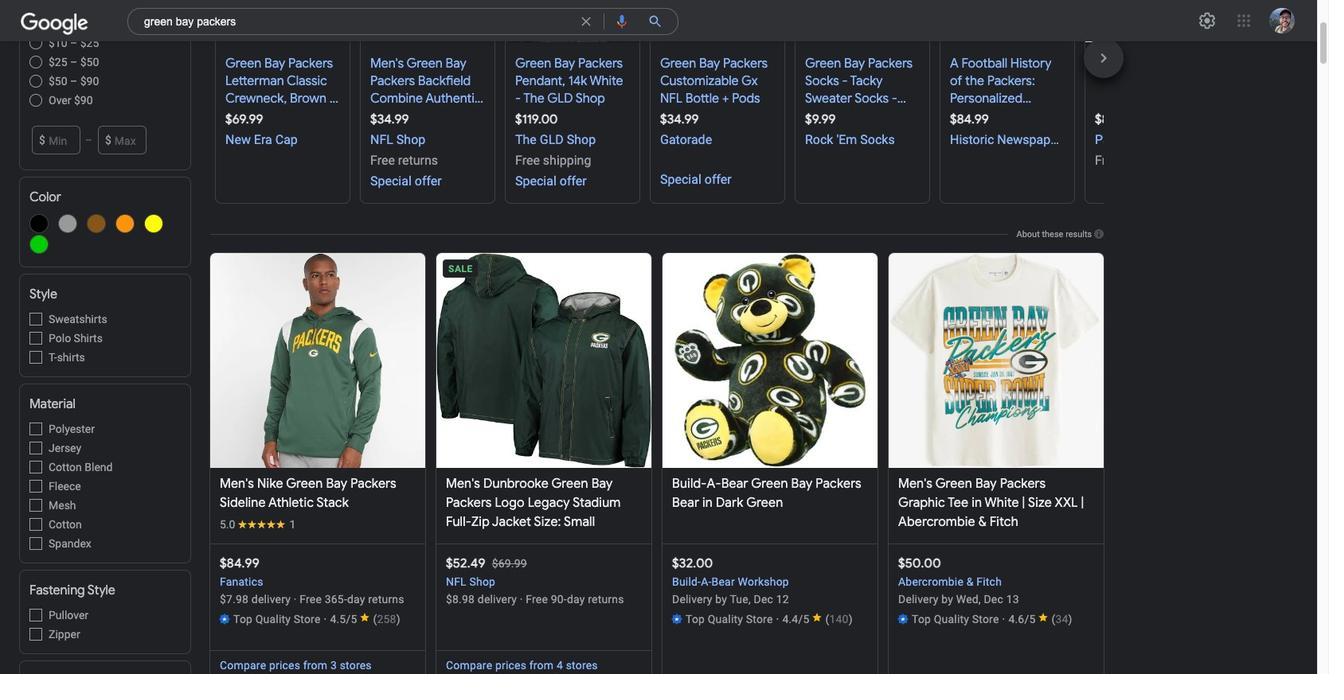 Task type: vqa. For each thing, say whether or not it's contained in the screenshot.


Task type: describe. For each thing, give the bounding box(es) containing it.
store for $50.00
[[973, 613, 999, 626]]

special for green bay packers pendant, 14k white - the gld shop
[[515, 174, 557, 189]]

0 vertical spatial gld
[[547, 91, 573, 107]]

bay inside green bay packers letterman classic crewneck, brown - size: m, nfl by new era
[[264, 56, 285, 72]]

green inside men's dunbrooke green bay packers logo legacy stadium full-zip jacket size: small
[[552, 476, 589, 492]]

top quality store for $84.99
[[233, 613, 321, 626]]

bay inside green bay packers pendant, 14k white - the gld shop $119.00 the gld shop free shipping
[[554, 56, 575, 72]]

compare prices from 3 stores
[[220, 660, 372, 672]]

packers inside green bay packers pendant, 14k white - the gld shop $119.00 the gld shop free shipping
[[578, 56, 623, 72]]

these
[[1042, 229, 1064, 240]]

0 horizontal spatial pullover
[[49, 609, 88, 622]]

build-a-bear green bay packers bear in dark green
[[672, 476, 862, 511]]

$50.00 abercrombie & fitch delivery by wed, dec 13
[[899, 556, 1020, 606]]

historic newspapers.com link
[[950, 128, 1097, 150]]

packers inside green bay packers socks - tacky sweater socks - nfl socks - rock 'em socks l/xl (sz 9-13)
[[868, 56, 913, 72]]

over $90 link
[[29, 92, 181, 108]]

12
[[777, 594, 789, 606]]

stores for hoodie
[[340, 660, 372, 672]]

xxl
[[1055, 496, 1078, 511]]

( for build-a-bear green bay packers bear in dark green
[[826, 613, 830, 626]]

( 34 )
[[1052, 613, 1073, 626]]

size: inside green bay packers letterman classic crewneck, brown - size: m, nfl by new era
[[225, 108, 252, 124]]

$7.98
[[220, 594, 249, 606]]

build-a-bear green bay packers bear in dark green link
[[672, 475, 868, 515]]

$32.00 build-a-bear workshop delivery by tue, dec 12
[[672, 556, 789, 606]]

& inside the $50.00 abercrombie & fitch delivery by wed, dec 13
[[967, 576, 974, 589]]

cotton blend link
[[29, 460, 181, 476]]

nfl inside $34.99 nfl shop free returns
[[370, 132, 393, 147]]

rock 'em socks link
[[805, 128, 920, 150]]

packers inside green bay packers letterman classic crewneck, brown - size: m, nfl by new era
[[288, 56, 333, 72]]

delivery by tue, dec 12 link
[[672, 591, 789, 609]]

new era cap link
[[225, 128, 340, 150]]

bear inside "$32.00 build-a-bear workshop delivery by tue, dec 12"
[[712, 576, 735, 589]]

newspapers.com
[[998, 132, 1097, 147]]

rock inside green bay packers socks - tacky sweater socks - nfl socks - rock 'em socks l/xl (sz 9-13)
[[876, 108, 904, 124]]

1 vertical spatial $25
[[49, 56, 67, 69]]

top for $50.00
[[912, 613, 931, 626]]

packers inside build-a-bear green bay packers bear in dark green
[[816, 476, 862, 492]]

hoodie inside men's green bay packers backfield combine authentic pullover hoodie size: extra large
[[419, 108, 460, 124]]

letterman
[[225, 73, 284, 89]]

compare for performance
[[220, 660, 266, 672]]

packers inside men's nike green bay packers sideline athletic stack performance pullover hoodie
[[351, 476, 397, 492]]

era inside green bay packers letterman classic crewneck, brown - size: m, nfl by new era
[[225, 126, 244, 142]]

green bay packers pendant, 14k white - the gld shop $119.00 the gld shop free shipping
[[515, 56, 623, 168]]

dark
[[716, 496, 744, 511]]

delivery inside the $52.49 $69.99 nfl shop $8.98 delivery · free 90-day returns
[[478, 594, 517, 606]]

free inside $34.99 nfl shop free returns
[[370, 153, 395, 168]]

$89.99 packers pro shop - official free shipping
[[1095, 112, 1245, 168]]

nfl inside green bay packers socks - tacky sweater socks - nfl socks - rock 'em socks l/xl (sz 9-13)
[[805, 108, 828, 124]]

polyester link
[[29, 421, 181, 437]]

shop inside $34.99 nfl shop free returns
[[397, 132, 426, 147]]

$50 – $90
[[49, 75, 99, 88]]

packers inside green bay packers customizable gx nfl bottle + pods $34.99 gatorade
[[723, 56, 768, 72]]

$84.99 for $84.99 fanatics $7.98 delivery · free 365-day returns
[[220, 556, 260, 572]]

( 258 )
[[373, 613, 401, 626]]

packers inside men's green bay packers backfield combine authentic pullover hoodie size: extra large
[[370, 73, 415, 89]]

backfield
[[418, 73, 471, 89]]

nfl shop link
[[370, 128, 485, 150]]

- inside green bay packers pendant, 14k white - the gld shop $119.00 the gld shop free shipping
[[515, 91, 521, 107]]

$50.00
[[899, 556, 941, 572]]

build- inside "$32.00 build-a-bear workshop delivery by tue, dec 12"
[[672, 576, 701, 589]]

quality for $84.99
[[256, 613, 291, 626]]

logo
[[495, 496, 525, 511]]

1 | from the left
[[1023, 496, 1026, 511]]

0 vertical spatial $25
[[80, 37, 99, 49]]

special offer link for green bay packers pendant, 14k white - the gld shop
[[515, 173, 630, 190]]

more info image
[[1095, 229, 1104, 239]]

sweater
[[805, 91, 852, 107]]

small
[[564, 515, 595, 531]]

polo
[[49, 332, 71, 345]]

dec inside the $50.00 abercrombie & fitch delivery by wed, dec 13
[[984, 594, 1004, 606]]

shipping inside $89.99 packers pro shop - official free shipping
[[1123, 153, 1171, 168]]

gx
[[742, 73, 758, 89]]

$52.49 $69.99 nfl shop $8.98 delivery · free 90-day returns
[[446, 556, 624, 606]]

cotton blend
[[49, 461, 113, 474]]

quality for $50.00
[[934, 613, 970, 626]]

size: inside men's green bay packers backfield combine authentic pullover hoodie size: extra large
[[370, 126, 397, 142]]

pro
[[1144, 132, 1164, 147]]

sweatshirts link
[[29, 312, 181, 327]]

4.5/5
[[330, 613, 357, 626]]

1 vertical spatial the
[[515, 132, 537, 147]]

prices for pullover
[[269, 660, 300, 672]]

men's for men's green bay packers graphic tee in white | size xxl | abercrombie & fitch
[[899, 476, 933, 492]]

new inside green bay packers letterman classic crewneck, brown - size: m, nfl by new era
[[314, 108, 340, 124]]

compare prices from 4 stores
[[446, 660, 598, 672]]

shop inside $89.99 packers pro shop - official free shipping
[[1167, 132, 1196, 147]]

dec inside "$32.00 build-a-bear workshop delivery by tue, dec 12"
[[754, 594, 774, 606]]

90-
[[551, 594, 567, 606]]

bay inside green bay packers socks - tacky sweater socks - nfl socks - rock 'em socks l/xl (sz 9-13)
[[844, 56, 865, 72]]

blend
[[85, 461, 113, 474]]

store for $84.99
[[294, 613, 321, 626]]

men's for men's dunbrooke green bay packers logo legacy stadium full-zip jacket size: small
[[446, 476, 481, 492]]

2 horizontal spatial special offer link
[[660, 171, 775, 189]]

$69.99 inside the $69.99 new era cap
[[225, 112, 263, 127]]

performance
[[220, 515, 296, 531]]

about these results link
[[1009, 229, 1104, 240]]

$7.98 delivery · free 365-day returns link
[[220, 591, 404, 609]]

( for men's nike green bay packers sideline athletic stack performance pullover hoodie
[[373, 613, 377, 626]]

$10 – $25
[[49, 37, 99, 49]]

day inside the $52.49 $69.99 nfl shop $8.98 delivery · free 90-day returns
[[567, 594, 585, 606]]

mesh link
[[29, 498, 181, 514]]

large
[[432, 126, 464, 142]]

- up (sz
[[892, 91, 898, 107]]

green inside green bay packers customizable gx nfl bottle + pods $34.99 gatorade
[[660, 56, 697, 72]]

by inside green bay packers letterman classic crewneck, brown - size: m, nfl by new era
[[297, 108, 311, 124]]

delivery inside "$32.00 build-a-bear workshop delivery by tue, dec 12"
[[672, 594, 713, 606]]

delivery by wed, dec 13 link
[[899, 591, 1020, 609]]

cotton link
[[29, 517, 181, 533]]

green bay packers socks - tacky sweater socks - nfl socks - rock 'em socks l/xl (sz 9-13)
[[805, 56, 913, 159]]

lambeau field brxlz
[[1095, 56, 1209, 72]]

bay inside men's green bay packers backfield combine authentic pullover hoodie size: extra large
[[446, 56, 467, 72]]

& inside men's green bay packers graphic tee in white | size xxl | abercrombie & fitch
[[979, 515, 987, 531]]

delivery inside "$84.99 fanatics $7.98 delivery · free 365-day returns"
[[252, 594, 291, 606]]

pods
[[732, 91, 761, 107]]

green inside green bay packers socks - tacky sweater socks - nfl socks - rock 'em socks l/xl (sz 9-13)
[[805, 56, 842, 72]]

nfl inside green bay packers customizable gx nfl bottle + pods $34.99 gatorade
[[660, 91, 683, 107]]

from for jacket
[[530, 660, 554, 672]]

( for men's green bay packers graphic tee in white | size xxl | abercrombie & fitch
[[1052, 613, 1056, 626]]

free inside "$84.99 fanatics $7.98 delivery · free 365-day returns"
[[300, 594, 322, 606]]

1 horizontal spatial $10
[[78, 18, 96, 30]]

t-shirts
[[49, 351, 85, 364]]

from for hoodie
[[303, 660, 328, 672]]

full-
[[446, 515, 472, 531]]

$50 inside the '$25 – $50' link
[[80, 56, 99, 69]]

0 vertical spatial $90
[[80, 75, 99, 88]]

sideline
[[220, 496, 266, 511]]

stores for jacket
[[566, 660, 598, 672]]

top quality store button for $50.00
[[897, 611, 999, 629]]

search by voice image
[[614, 14, 630, 29]]

packers inside men's dunbrooke green bay packers logo legacy stadium full-zip jacket size: small
[[446, 496, 492, 511]]

brxlz
[[1182, 56, 1209, 72]]

shirts
[[74, 332, 103, 345]]

men's dunbrooke green bay packers logo legacy stadium full-zip jacket size: small
[[446, 476, 621, 531]]

extra
[[400, 126, 429, 142]]

pullover inside men's green bay packers backfield combine authentic pullover hoodie size: extra large
[[370, 108, 416, 124]]

crewneck,
[[225, 91, 287, 107]]

2 horizontal spatial special
[[660, 172, 702, 187]]

gatorade
[[660, 132, 712, 147]]

lambeau
[[1095, 56, 1149, 72]]

– for $10
[[70, 37, 77, 49]]

365-
[[325, 594, 347, 606]]

shop inside the $52.49 $69.99 nfl shop $8.98 delivery · free 90-day returns
[[470, 576, 496, 589]]

fleece link
[[29, 479, 181, 495]]

- up l/xl
[[867, 108, 873, 124]]

4.4/5
[[783, 613, 810, 626]]

legacy
[[528, 496, 570, 511]]

over $90
[[49, 94, 93, 107]]

· inside "$84.99 fanatics $7.98 delivery · free 365-day returns"
[[294, 594, 297, 606]]

top quality store for $32.00
[[686, 613, 773, 626]]

green inside men's green bay packers graphic tee in white | size xxl | abercrombie & fitch
[[936, 476, 973, 492]]

'em inside $9.99 rock 'em socks
[[837, 132, 857, 147]]

packers:
[[988, 73, 1035, 89]]

1 vertical spatial gld
[[540, 132, 564, 147]]

offer for men's green bay packers backfield combine authentic pullover hoodie size: extra large
[[415, 174, 442, 189]]

fleece
[[49, 480, 81, 493]]

men's green bay packers graphic tee in white | size xxl | abercrombie & fitch
[[899, 476, 1085, 531]]

prices for zip
[[495, 660, 527, 672]]

3
[[331, 660, 337, 672]]

shipping inside green bay packers pendant, 14k white - the gld shop $119.00 the gld shop free shipping
[[543, 153, 591, 168]]

packers inside men's green bay packers graphic tee in white | size xxl | abercrombie & fitch
[[1000, 476, 1046, 492]]

stack
[[317, 496, 349, 511]]

color
[[29, 190, 61, 206]]

white inside men's green bay packers graphic tee in white | size xxl | abercrombie & fitch
[[985, 496, 1019, 511]]

era inside the $69.99 new era cap
[[254, 132, 272, 147]]

historic
[[950, 132, 995, 147]]

t-
[[49, 351, 57, 364]]

history
[[1011, 56, 1052, 72]]

football
[[962, 56, 1008, 72]]

) for men's green bay packers graphic tee in white | size xxl | abercrombie & fitch
[[1069, 613, 1073, 626]]

pendant,
[[515, 73, 566, 89]]



Task type: locate. For each thing, give the bounding box(es) containing it.
1 vertical spatial a-
[[701, 576, 712, 589]]

special down the gld shop link
[[515, 174, 557, 189]]

2 dec from the left
[[984, 594, 1004, 606]]

shipping down the gld shop link
[[543, 153, 591, 168]]

- right 'brown'
[[330, 91, 335, 107]]

0 horizontal spatial from
[[303, 660, 328, 672]]

· for $32.00
[[776, 613, 779, 626]]

by left wed,
[[942, 594, 954, 606]]

top down delivery by tue, dec 12 link
[[686, 613, 705, 626]]

cotton down jersey
[[49, 461, 82, 474]]

$90
[[80, 75, 99, 88], [74, 94, 93, 107]]

$10 down up
[[49, 37, 67, 49]]

1 vertical spatial rock
[[805, 132, 834, 147]]

- left tacky
[[842, 73, 848, 89]]

pullover link
[[29, 608, 181, 624]]

the
[[524, 91, 545, 107], [515, 132, 537, 147]]

build- inside build-a-bear green bay packers bear in dark green
[[672, 476, 707, 492]]

men's inside men's dunbrooke green bay packers logo legacy stadium full-zip jacket size: small
[[446, 476, 481, 492]]

store down wed,
[[973, 613, 999, 626]]

top quality store button down $7.98
[[218, 611, 321, 629]]

fastening
[[29, 583, 85, 599]]

2 horizontal spatial pullover
[[370, 108, 416, 124]]

1 vertical spatial pullover
[[299, 515, 346, 531]]

· left 90-
[[520, 594, 523, 606]]

) for build-a-bear green bay packers bear in dark green
[[849, 613, 853, 626]]

packers pro shop - official link
[[1095, 128, 1245, 150]]

pullover up zipper
[[49, 609, 88, 622]]

packers inside $89.99 packers pro shop - official free shipping
[[1095, 132, 1141, 147]]

free inside $89.99 packers pro shop - official free shipping
[[1095, 153, 1120, 168]]

2 prices from the left
[[495, 660, 527, 672]]

0 horizontal spatial top
[[233, 613, 253, 626]]

bay inside men's dunbrooke green bay packers logo legacy stadium full-zip jacket size: small
[[592, 476, 613, 492]]

– for $25
[[70, 56, 77, 69]]

2 horizontal spatial (
[[1052, 613, 1056, 626]]

seller rating image for men's green bay packers graphic tee in white | size xxl | abercrombie & fitch
[[1039, 613, 1049, 623]]

nike
[[257, 476, 283, 492]]

0 horizontal spatial top quality store button
[[218, 611, 321, 629]]

0 horizontal spatial $
[[39, 134, 45, 147]]

$34.99 inside green bay packers customizable gx nfl bottle + pods $34.99 gatorade
[[660, 112, 699, 127]]

0 horizontal spatial $34.99
[[370, 112, 409, 127]]

special offer for green bay packers pendant, 14k white - the gld shop
[[515, 174, 587, 189]]

special offer link down gatorade link
[[660, 171, 775, 189]]

clear image
[[578, 9, 594, 34]]

Search search field
[[144, 13, 572, 34]]

1 cotton from the top
[[49, 461, 82, 474]]

green inside green bay packers pendant, 14k white - the gld shop $119.00 the gld shop free shipping
[[515, 56, 552, 72]]

$25
[[80, 37, 99, 49], [49, 56, 67, 69]]

green image
[[29, 235, 49, 254]]

top quality store button
[[218, 611, 321, 629], [671, 611, 773, 629], [897, 611, 999, 629]]

0 vertical spatial $84.99
[[950, 112, 989, 127]]

2 store from the left
[[746, 613, 773, 626]]

returns inside "$84.99 fanatics $7.98 delivery · free 365-day returns"
[[368, 594, 404, 606]]

nfl up $8.98
[[446, 576, 467, 589]]

field
[[1152, 56, 1179, 72]]

top quality store for $50.00
[[912, 613, 999, 626]]

$84.99 historic newspapers.com
[[950, 112, 1097, 147]]

$9.99 rock 'em socks
[[805, 112, 895, 147]]

fanatics
[[220, 576, 263, 589]]

cap
[[275, 132, 298, 147]]

bay inside build-a-bear green bay packers bear in dark green
[[792, 476, 813, 492]]

zip
[[472, 515, 490, 531]]

free down nfl shop link
[[370, 153, 395, 168]]

men's up the "full-"
[[446, 476, 481, 492]]

green inside men's nike green bay packers sideline athletic stack performance pullover hoodie
[[286, 476, 323, 492]]

men's nike green bay packers sideline athletic stack performance pullover hoodie
[[220, 476, 397, 531]]

2 horizontal spatial )
[[1069, 613, 1073, 626]]

fitch inside men's green bay packers graphic tee in white | size xxl | abercrombie & fitch
[[990, 515, 1019, 531]]

offer down gatorade link
[[705, 172, 732, 187]]

men's up combine
[[370, 56, 404, 72]]

0 horizontal spatial size:
[[225, 108, 252, 124]]

t-shirts link
[[29, 350, 181, 366]]

'em inside green bay packers socks - tacky sweater socks - nfl socks - rock 'em socks l/xl (sz 9-13)
[[805, 126, 826, 142]]

up to $10 link
[[29, 16, 181, 32]]

$84.99 inside $84.99 historic newspapers.com
[[950, 112, 989, 127]]

gray image
[[58, 214, 77, 233]]

– inside the '$25 – $50' link
[[70, 56, 77, 69]]

new down the crewneck,
[[225, 132, 251, 147]]

1 $ from the left
[[39, 134, 45, 147]]

gatorade link
[[660, 128, 775, 150]]

1 top quality store button from the left
[[218, 611, 321, 629]]

top down delivery by wed, dec 13 'link' on the right bottom of page
[[912, 613, 931, 626]]

1 top from the left
[[233, 613, 253, 626]]

personalized
[[950, 91, 1023, 107]]

top quality store button for $84.99
[[218, 611, 321, 629]]

1 vertical spatial $10
[[49, 37, 67, 49]]

workshop
[[738, 576, 789, 589]]

classic
[[287, 73, 327, 89]]

style
[[29, 287, 57, 303], [88, 583, 115, 599]]

google image
[[21, 13, 89, 35]]

nfl
[[660, 91, 683, 107], [272, 108, 294, 124], [805, 108, 828, 124], [370, 132, 393, 147], [446, 576, 467, 589]]

34
[[1056, 613, 1069, 626]]

day
[[347, 594, 365, 606], [567, 594, 585, 606]]

size: inside men's dunbrooke green bay packers logo legacy stadium full-zip jacket size: small
[[534, 515, 561, 531]]

$32.00
[[672, 556, 713, 572]]

to
[[65, 18, 75, 30]]

1 horizontal spatial top quality store
[[686, 613, 773, 626]]

white
[[590, 73, 623, 89], [985, 496, 1019, 511]]

new down 'brown'
[[314, 108, 340, 124]]

$84.99 inside "$84.99 fanatics $7.98 delivery · free 365-day returns"
[[220, 556, 260, 572]]

1 vertical spatial hoodie
[[349, 515, 392, 531]]

0 horizontal spatial store
[[294, 613, 321, 626]]

nfl left extra
[[370, 132, 393, 147]]

store down $7.98 delivery · free 365-day returns link
[[294, 613, 321, 626]]

-
[[842, 73, 848, 89], [330, 91, 335, 107], [515, 91, 521, 107], [892, 91, 898, 107], [867, 108, 873, 124], [1199, 132, 1202, 147]]

the down pendant,
[[524, 91, 545, 107]]

shipping down pro
[[1123, 153, 1171, 168]]

free
[[370, 153, 395, 168], [515, 153, 540, 168], [1095, 153, 1120, 168], [300, 594, 322, 606], [526, 594, 548, 606]]

0 vertical spatial rock
[[876, 108, 904, 124]]

1 vertical spatial $69.99
[[492, 558, 527, 570]]

free inside the $52.49 $69.99 nfl shop $8.98 delivery · free 90-day returns
[[526, 594, 548, 606]]

3 ) from the left
[[1069, 613, 1073, 626]]

orange image
[[116, 214, 135, 233]]

special down "gatorade"
[[660, 172, 702, 187]]

the
[[966, 73, 985, 89]]

1 seller rating image from the left
[[813, 613, 823, 623]]

3 top quality store from the left
[[912, 613, 999, 626]]

1 abercrombie from the top
[[899, 515, 976, 531]]

bear up the dark
[[722, 476, 749, 492]]

– down $25 – $50
[[70, 75, 77, 88]]

1
[[290, 519, 296, 531]]

0 horizontal spatial $50
[[49, 75, 67, 88]]

2 build- from the top
[[672, 576, 701, 589]]

0 horizontal spatial era
[[225, 126, 244, 142]]

2 | from the left
[[1081, 496, 1085, 511]]

2 vertical spatial pullover
[[49, 609, 88, 622]]

size: left extra
[[370, 126, 397, 142]]

day inside "$84.99 fanatics $7.98 delivery · free 365-day returns"
[[347, 594, 365, 606]]

white left size
[[985, 496, 1019, 511]]

free inside green bay packers pendant, 14k white - the gld shop $119.00 the gld shop free shipping
[[515, 153, 540, 168]]

- inside $89.99 packers pro shop - official free shipping
[[1199, 132, 1202, 147]]

$84.99 for $84.99 historic newspapers.com
[[950, 112, 989, 127]]

- left official
[[1199, 132, 1202, 147]]

special offer link for men's green bay packers backfield combine authentic pullover hoodie size: extra large
[[370, 173, 485, 190]]

0 horizontal spatial $69.99
[[225, 112, 263, 127]]

top quality store button for $32.00
[[671, 611, 773, 629]]

1 quality from the left
[[256, 613, 291, 626]]

returns down nfl shop link
[[398, 153, 438, 168]]

men's inside men's nike green bay packers sideline athletic stack performance pullover hoodie
[[220, 476, 254, 492]]

0 vertical spatial &
[[979, 515, 987, 531]]

polo shirts
[[49, 332, 103, 345]]

0 horizontal spatial dec
[[754, 594, 774, 606]]

0 horizontal spatial shipping
[[543, 153, 591, 168]]

– for $50
[[70, 75, 77, 88]]

seller rating image
[[813, 613, 823, 623], [1039, 613, 1049, 623]]

1 vertical spatial abercrombie
[[899, 576, 964, 589]]

jacket
[[492, 515, 532, 531]]

$84.99 up the fanatics
[[220, 556, 260, 572]]

stores right 3
[[340, 660, 372, 672]]

0 vertical spatial the
[[524, 91, 545, 107]]

by inside the $50.00 abercrombie & fitch delivery by wed, dec 13
[[942, 594, 954, 606]]

rock up (sz
[[876, 108, 904, 124]]

in left the dark
[[703, 496, 713, 511]]

1 horizontal spatial $84.99
[[950, 112, 989, 127]]

day down 'small'
[[567, 594, 585, 606]]

hoodie
[[419, 108, 460, 124], [349, 515, 392, 531]]

$69.99 down the crewneck,
[[225, 112, 263, 127]]

quality for $32.00
[[708, 613, 743, 626]]

0 horizontal spatial )
[[396, 613, 401, 626]]

by left the tue,
[[716, 594, 727, 606]]

$8.98 delivery · free 90-day returns link
[[446, 591, 624, 609]]

1 horizontal spatial quality
[[708, 613, 743, 626]]

2 vertical spatial bear
[[712, 576, 735, 589]]

2 day from the left
[[567, 594, 585, 606]]

1 horizontal spatial top quality store button
[[671, 611, 773, 629]]

delivery down the fanatics
[[252, 594, 291, 606]]

special down $34.99 nfl shop free returns
[[370, 174, 412, 189]]

( right 4.4/5
[[826, 613, 830, 626]]

0 horizontal spatial $10
[[49, 37, 67, 49]]

2 vertical spatial size:
[[534, 515, 561, 531]]

$10 right to
[[78, 18, 96, 30]]

l/xl
[[865, 126, 890, 142]]

1 day from the left
[[347, 594, 365, 606]]

0 horizontal spatial by
[[297, 108, 311, 124]]

2 delivery from the left
[[899, 594, 939, 606]]

cotton for cotton blend
[[49, 461, 82, 474]]

a- inside build-a-bear green bay packers bear in dark green
[[707, 476, 722, 492]]

pullover down "stack"
[[299, 515, 346, 531]]

a
[[950, 56, 959, 72]]

$10 – $25 link
[[29, 35, 181, 51]]

$69.99 down jacket
[[492, 558, 527, 570]]

0 horizontal spatial rock
[[805, 132, 834, 147]]

| right xxl
[[1081, 496, 1085, 511]]

compare
[[220, 660, 266, 672], [446, 660, 493, 672]]

special offer down "gatorade"
[[660, 172, 732, 187]]

special offer for men's green bay packers backfield combine authentic pullover hoodie size: extra large
[[370, 174, 442, 189]]

abercrombie inside the $50.00 abercrombie & fitch delivery by wed, dec 13
[[899, 576, 964, 589]]

$90 down $50 – $90
[[74, 94, 93, 107]]

seller rating image right 4.4/5
[[813, 613, 823, 623]]

cotton down mesh
[[49, 519, 82, 531]]

2 ) from the left
[[849, 613, 853, 626]]

1 top quality store from the left
[[233, 613, 321, 626]]

top quality store button down delivery by wed, dec 13 'link' on the right bottom of page
[[897, 611, 999, 629]]

0 horizontal spatial delivery
[[252, 594, 291, 606]]

cotton inside "link"
[[49, 461, 82, 474]]

0 vertical spatial cotton
[[49, 461, 82, 474]]

1 vertical spatial build-
[[672, 576, 701, 589]]

official
[[1206, 132, 1245, 147]]

2 horizontal spatial top quality store button
[[897, 611, 999, 629]]

1 build- from the top
[[672, 476, 707, 492]]

offer down nfl shop link
[[415, 174, 442, 189]]

2 abercrombie from the top
[[899, 576, 964, 589]]

$119.00
[[515, 112, 558, 127]]

1 horizontal spatial from
[[530, 660, 554, 672]]

of
[[950, 73, 963, 89]]

1 $34.99 from the left
[[370, 112, 409, 127]]

special for men's green bay packers backfield combine authentic pullover hoodie size: extra large
[[370, 174, 412, 189]]

2 top quality store from the left
[[686, 613, 773, 626]]

top
[[233, 613, 253, 626], [686, 613, 705, 626], [912, 613, 931, 626]]

1 horizontal spatial special offer
[[515, 174, 587, 189]]

0 horizontal spatial $25
[[49, 56, 67, 69]]

men's up sideline
[[220, 476, 254, 492]]

nfl left bottle
[[660, 91, 683, 107]]

men's inside men's green bay packers graphic tee in white | size xxl | abercrombie & fitch
[[899, 476, 933, 492]]

$34.99 inside $34.99 nfl shop free returns
[[370, 112, 409, 127]]

in inside men's green bay packers graphic tee in white | size xxl | abercrombie & fitch
[[972, 496, 982, 511]]

3 ( from the left
[[1052, 613, 1056, 626]]

special offer
[[660, 172, 732, 187], [370, 174, 442, 189], [515, 174, 587, 189]]

1 horizontal spatial white
[[985, 496, 1019, 511]]

rock down $9.99 at the right of page
[[805, 132, 834, 147]]

– up $50 – $90
[[70, 56, 77, 69]]

0 vertical spatial hoodie
[[419, 108, 460, 124]]

$25 up the '$25 – $50' link
[[80, 37, 99, 49]]

seller rating image left 34
[[1039, 613, 1049, 623]]

1 vertical spatial $50
[[49, 75, 67, 88]]

– inside $50 – $90 link
[[70, 75, 77, 88]]

cotton for cotton
[[49, 519, 82, 531]]

$84.99
[[950, 112, 989, 127], [220, 556, 260, 572]]

0 horizontal spatial prices
[[269, 660, 300, 672]]

from left 3
[[303, 660, 328, 672]]

abercrombie inside men's green bay packers graphic tee in white | size xxl | abercrombie & fitch
[[899, 515, 976, 531]]

brown image
[[87, 214, 106, 233]]

top down $7.98
[[233, 613, 253, 626]]

0 horizontal spatial style
[[29, 287, 57, 303]]

graphic
[[899, 496, 946, 511]]

top for $84.99
[[233, 613, 253, 626]]

$34.99
[[370, 112, 409, 127], [660, 112, 699, 127]]

· for $50.00
[[1003, 613, 1006, 626]]

hoodie inside men's nike green bay packers sideline athletic stack performance pullover hoodie
[[349, 515, 392, 531]]

1 horizontal spatial |
[[1081, 496, 1085, 511]]

1 horizontal spatial hoodie
[[419, 108, 460, 124]]

5 out of 5 stars image
[[239, 520, 286, 529], [239, 520, 286, 529]]

$69.99 inside the $52.49 $69.99 nfl shop $8.98 delivery · free 90-day returns
[[492, 558, 527, 570]]

store down the tue,
[[746, 613, 773, 626]]

1 horizontal spatial $69.99
[[492, 558, 527, 570]]

brown
[[290, 91, 327, 107]]

· left 4.6/5
[[1003, 613, 1006, 626]]

1 vertical spatial bear
[[672, 496, 700, 511]]

fitch inside the $50.00 abercrombie & fitch delivery by wed, dec 13
[[977, 576, 1002, 589]]

special offer link down the gld shop link
[[515, 173, 630, 190]]

2 from from the left
[[530, 660, 554, 672]]

$52.49
[[446, 556, 486, 572]]

0 vertical spatial $10
[[78, 18, 96, 30]]

0 horizontal spatial in
[[703, 496, 713, 511]]

1 horizontal spatial offer
[[560, 174, 587, 189]]

0 horizontal spatial |
[[1023, 496, 1026, 511]]

2 delivery from the left
[[478, 594, 517, 606]]

2 quality from the left
[[708, 613, 743, 626]]

1 stores from the left
[[340, 660, 372, 672]]

1 delivery from the left
[[252, 594, 291, 606]]

top quality store down delivery by tue, dec 12 link
[[686, 613, 773, 626]]

1 horizontal spatial (
[[826, 613, 830, 626]]

results
[[1066, 229, 1092, 240]]

1 horizontal spatial rock
[[876, 108, 904, 124]]

0 horizontal spatial special offer
[[370, 174, 442, 189]]

2 horizontal spatial special offer
[[660, 172, 732, 187]]

2 horizontal spatial size:
[[534, 515, 561, 531]]

from left 4
[[530, 660, 554, 672]]

1 ( from the left
[[373, 613, 377, 626]]

men's for men's green bay packers backfield combine authentic pullover hoodie size: extra large
[[370, 56, 404, 72]]

258
[[377, 613, 396, 626]]

1 vertical spatial size:
[[370, 126, 397, 142]]

0 horizontal spatial $84.99
[[220, 556, 260, 572]]

1 vertical spatial style
[[88, 583, 115, 599]]

by inside "$32.00 build-a-bear workshop delivery by tue, dec 12"
[[716, 594, 727, 606]]

0 horizontal spatial quality
[[256, 613, 291, 626]]

special offer link down nfl shop link
[[370, 173, 485, 190]]

green inside green bay packers letterman classic crewneck, brown - size: m, nfl by new era
[[225, 56, 262, 72]]

1 vertical spatial new
[[225, 132, 251, 147]]

era
[[225, 126, 244, 142], [254, 132, 272, 147]]

2 horizontal spatial offer
[[705, 172, 732, 187]]

in right tee
[[972, 496, 982, 511]]

men's inside men's green bay packers backfield combine authentic pullover hoodie size: extra large
[[370, 56, 404, 72]]

returns inside the $52.49 $69.99 nfl shop $8.98 delivery · free 90-day returns
[[588, 594, 624, 606]]

3 top quality store button from the left
[[897, 611, 999, 629]]

style up sweatshirts
[[29, 287, 57, 303]]

· left 4.5/5
[[324, 613, 327, 626]]

1 horizontal spatial by
[[716, 594, 727, 606]]

day up seller rating icon on the left of the page
[[347, 594, 365, 606]]

· inside the $52.49 $69.99 nfl shop $8.98 delivery · free 90-day returns
[[520, 594, 523, 606]]

$25 – $50 link
[[29, 54, 181, 70]]

·
[[294, 594, 297, 606], [520, 594, 523, 606], [324, 613, 327, 626], [776, 613, 779, 626], [1003, 613, 1006, 626]]

yellow image
[[144, 214, 163, 233]]

$ up color
[[39, 134, 45, 147]]

) right 4.4/5
[[849, 613, 853, 626]]

compare for full-
[[446, 660, 493, 672]]

nfl inside the $52.49 $69.99 nfl shop $8.98 delivery · free 90-day returns
[[446, 576, 467, 589]]

1 compare from the left
[[220, 660, 266, 672]]

green inside men's green bay packers backfield combine authentic pullover hoodie size: extra large
[[407, 56, 443, 72]]

a- inside "$32.00 build-a-bear workshop delivery by tue, dec 12"
[[701, 576, 712, 589]]

- inside green bay packers letterman classic crewneck, brown - size: m, nfl by new era
[[330, 91, 335, 107]]

0 vertical spatial new
[[314, 108, 340, 124]]

– up $25 – $50
[[70, 37, 77, 49]]

| left size
[[1023, 496, 1026, 511]]

1 store from the left
[[294, 613, 321, 626]]

1 horizontal spatial $
[[105, 134, 111, 147]]

1 horizontal spatial 'em
[[837, 132, 857, 147]]

nfl inside green bay packers letterman classic crewneck, brown - size: m, nfl by new era
[[272, 108, 294, 124]]

quality down $7.98 delivery · free 365-day returns link
[[256, 613, 291, 626]]

· for $84.99
[[324, 613, 327, 626]]

abercrombie
[[899, 515, 976, 531], [899, 576, 964, 589]]

– down over $90 link
[[85, 134, 92, 147]]

) right seller rating icon on the left of the page
[[396, 613, 401, 626]]

white right 14k
[[590, 73, 623, 89]]

bay inside men's green bay packers graphic tee in white | size xxl | abercrombie & fitch
[[976, 476, 997, 492]]

special offer down the gld shop link
[[515, 174, 587, 189]]

stores right 4
[[566, 660, 598, 672]]

1 horizontal spatial top
[[686, 613, 705, 626]]

2 cotton from the top
[[49, 519, 82, 531]]

in inside build-a-bear green bay packers bear in dark green
[[703, 496, 713, 511]]

0 horizontal spatial 'em
[[805, 126, 826, 142]]

new inside the $69.99 new era cap
[[225, 132, 251, 147]]

delivery
[[672, 594, 713, 606], [899, 594, 939, 606]]

by down 'brown'
[[297, 108, 311, 124]]

the gld shop link
[[515, 128, 630, 150]]

free down the $119.00
[[515, 153, 540, 168]]

zipper
[[49, 629, 80, 641]]

2 ( from the left
[[826, 613, 830, 626]]

free down $89.99
[[1095, 153, 1120, 168]]

sale
[[449, 264, 473, 275]]

top for $32.00
[[686, 613, 705, 626]]

top quality store
[[233, 613, 321, 626], [686, 613, 773, 626], [912, 613, 999, 626]]

compare down $7.98
[[220, 660, 266, 672]]

seller rating image for build-a-bear green bay packers bear in dark green
[[813, 613, 823, 623]]

1 prices from the left
[[269, 660, 300, 672]]

1 horizontal spatial style
[[88, 583, 115, 599]]

bay inside men's nike green bay packers sideline athletic stack performance pullover hoodie
[[326, 476, 348, 492]]

bottle
[[686, 91, 719, 107]]

$50 – $90 link
[[29, 73, 181, 89]]

up
[[49, 18, 62, 30]]

bear left the dark
[[672, 496, 700, 511]]

2 horizontal spatial store
[[973, 613, 999, 626]]

3 store from the left
[[973, 613, 999, 626]]

new
[[314, 108, 340, 124], [225, 132, 251, 147]]

offer for green bay packers pendant, 14k white - the gld shop
[[560, 174, 587, 189]]

white inside green bay packers pendant, 14k white - the gld shop $119.00 the gld shop free shipping
[[590, 73, 623, 89]]

free left 90-
[[526, 594, 548, 606]]

2 stores from the left
[[566, 660, 598, 672]]

up to $10
[[49, 18, 96, 30]]

1 vertical spatial $90
[[74, 94, 93, 107]]

2 $ from the left
[[105, 134, 111, 147]]

0 horizontal spatial stores
[[340, 660, 372, 672]]

None text field
[[49, 131, 69, 150], [115, 131, 135, 150], [49, 131, 69, 150], [115, 131, 135, 150]]

size
[[1028, 496, 1052, 511]]

delivery right $8.98
[[478, 594, 517, 606]]

None search field
[[0, 0, 679, 37]]

polyester
[[49, 423, 95, 436]]

0 vertical spatial bear
[[722, 476, 749, 492]]

rock inside $9.99 rock 'em socks
[[805, 132, 834, 147]]

2 in from the left
[[972, 496, 982, 511]]

0 horizontal spatial special offer link
[[370, 173, 485, 190]]

top quality store down delivery by wed, dec 13 'link' on the right bottom of page
[[912, 613, 999, 626]]

2 compare from the left
[[446, 660, 493, 672]]

) for men's nike green bay packers sideline athletic stack performance pullover hoodie
[[396, 613, 401, 626]]

returns inside $34.99 nfl shop free returns
[[398, 153, 438, 168]]

seller rating image
[[360, 613, 370, 623]]

delivery down $32.00
[[672, 594, 713, 606]]

0 vertical spatial $50
[[80, 56, 99, 69]]

$84.99 fanatics $7.98 delivery · free 365-day returns
[[220, 556, 404, 606]]

bay inside green bay packers customizable gx nfl bottle + pods $34.99 gatorade
[[699, 56, 720, 72]]

– inside $10 – $25 link
[[70, 37, 77, 49]]

men's for men's nike green bay packers sideline athletic stack performance pullover hoodie
[[220, 476, 254, 492]]

$84.99 up historic
[[950, 112, 989, 127]]

pullover inside men's nike green bay packers sideline athletic stack performance pullover hoodie
[[299, 515, 346, 531]]

1 delivery from the left
[[672, 594, 713, 606]]

store for $32.00
[[746, 613, 773, 626]]

1 horizontal spatial )
[[849, 613, 853, 626]]

& up wed,
[[967, 576, 974, 589]]

'em up 9-
[[805, 126, 826, 142]]

quality down delivery by wed, dec 13 'link' on the right bottom of page
[[934, 613, 970, 626]]

offer
[[705, 172, 732, 187], [415, 174, 442, 189], [560, 174, 587, 189]]

2 seller rating image from the left
[[1039, 613, 1049, 623]]

0 horizontal spatial seller rating image
[[813, 613, 823, 623]]

2 shipping from the left
[[1123, 153, 1171, 168]]

$8.98
[[446, 594, 475, 606]]

1 horizontal spatial compare
[[446, 660, 493, 672]]

3 top from the left
[[912, 613, 931, 626]]

sweatshirts
[[49, 313, 107, 326]]

1 ) from the left
[[396, 613, 401, 626]]

in
[[703, 496, 713, 511], [972, 496, 982, 511]]

1 in from the left
[[703, 496, 713, 511]]

1 shipping from the left
[[543, 153, 591, 168]]

nfl right m,
[[272, 108, 294, 124]]

1 dec from the left
[[754, 594, 774, 606]]

2 top from the left
[[686, 613, 705, 626]]

1 horizontal spatial store
[[746, 613, 773, 626]]

1 from from the left
[[303, 660, 328, 672]]

3 quality from the left
[[934, 613, 970, 626]]

2 horizontal spatial top quality store
[[912, 613, 999, 626]]

0 vertical spatial a-
[[707, 476, 722, 492]]

2 top quality store button from the left
[[671, 611, 773, 629]]

$50 inside $50 – $90 link
[[49, 75, 67, 88]]

build-
[[672, 476, 707, 492], [672, 576, 701, 589]]

socks inside $9.99 rock 'em socks
[[861, 132, 895, 147]]

2 $34.99 from the left
[[660, 112, 699, 127]]

1 horizontal spatial in
[[972, 496, 982, 511]]

customizable
[[660, 73, 739, 89]]

zipper link
[[29, 627, 181, 643]]

- up the $119.00
[[515, 91, 521, 107]]

over
[[49, 94, 71, 107]]

dec down workshop
[[754, 594, 774, 606]]

1 horizontal spatial size:
[[370, 126, 397, 142]]

1 horizontal spatial delivery
[[899, 594, 939, 606]]

delivery inside the $50.00 abercrombie & fitch delivery by wed, dec 13
[[899, 594, 939, 606]]

free left 365-
[[300, 594, 322, 606]]

black image
[[29, 214, 49, 233]]

style up the pullover link
[[88, 583, 115, 599]]

$90 down the '$25 – $50' link
[[80, 75, 99, 88]]

· left 365-
[[294, 594, 297, 606]]

1 horizontal spatial delivery
[[478, 594, 517, 606]]

0 vertical spatial build-
[[672, 476, 707, 492]]



